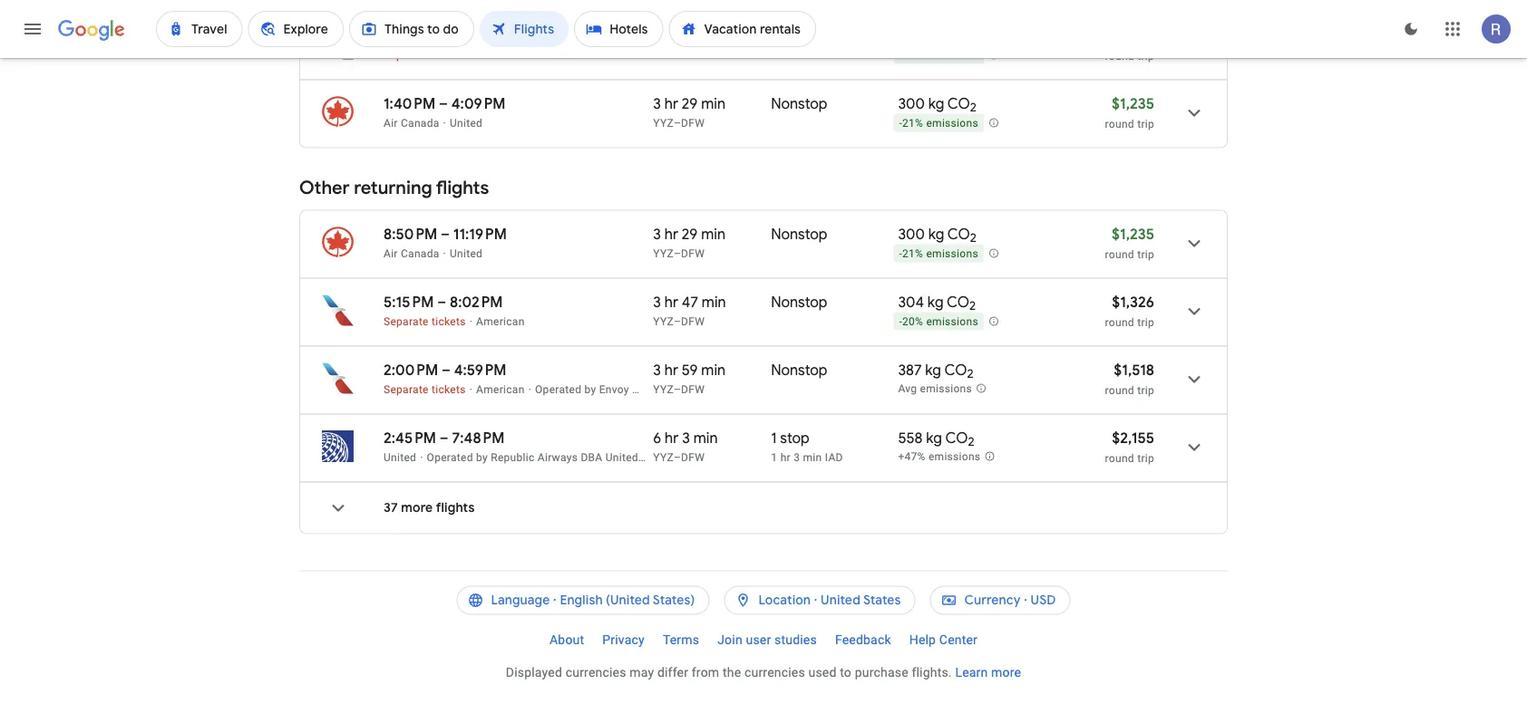 Task type: vqa. For each thing, say whether or not it's contained in the screenshot.
45F2+V4 Nashville, Tennessee
no



Task type: describe. For each thing, give the bounding box(es) containing it.
1 stop 1 hr 3 min iad
[[771, 430, 843, 464]]

join user studies
[[718, 634, 817, 649]]

total duration 6 hr 3 min. element
[[653, 430, 771, 451]]

2:00 pm
[[384, 362, 438, 380]]

dfw for 4:09 pm
[[681, 117, 705, 130]]

about
[[550, 634, 584, 649]]

3 hr 59 min yyz – dfw
[[653, 362, 726, 396]]

Arrival time: 11:19 PM. text field
[[453, 225, 507, 244]]

round for 4:09 pm
[[1106, 118, 1135, 131]]

by for envoy
[[585, 384, 596, 396]]

$2,155
[[1112, 430, 1155, 448]]

Departure time: 8:50 PM. text field
[[384, 225, 437, 244]]

the
[[723, 666, 741, 681]]

flight details. leaves toronto pearson international airport at 8:50 pm on monday, january 1 and arrives at dallas/fort worth international airport at 11:19 pm on monday, january 1. image
[[1173, 222, 1217, 266]]

1326 US dollars text field
[[1112, 293, 1155, 312]]

2 for 2:45 pm – 7:48 pm
[[968, 435, 975, 451]]

feedback link
[[826, 627, 901, 656]]

1235 US dollars text field
[[1112, 225, 1155, 244]]

3 for 4:09 pm
[[653, 95, 661, 113]]

air canada for 8:50 pm
[[384, 248, 440, 260]]

29 for 8:50 pm – 11:19 pm
[[682, 225, 698, 244]]

-21% emissions for 11:19 pm
[[899, 248, 979, 261]]

avg
[[898, 383, 917, 396]]

currency
[[965, 593, 1021, 610]]

5:15 pm – 8:02 pm
[[384, 293, 503, 312]]

300 for 4:09 pm
[[898, 95, 925, 113]]

flight details. leaves toronto pearson international airport at 5:15 pm on monday, january 1 and arrives at dallas/fort worth international airport at 8:02 pm on monday, january 1. image
[[1173, 290, 1217, 334]]

united down 11:19 pm text field
[[450, 248, 483, 260]]

59
[[682, 362, 698, 380]]

help center link
[[901, 627, 987, 656]]

operated for operated by republic airways dba united express
[[427, 452, 473, 464]]

round for 4:59 pm
[[1106, 385, 1135, 397]]

21% for 11:19 pm
[[903, 248, 924, 261]]

6
[[653, 430, 662, 448]]

– left the 4:59 pm text field
[[442, 362, 451, 380]]

about link
[[541, 627, 594, 656]]

dfw for 4:59 pm
[[681, 384, 705, 396]]

3 hr 29 min yyz – dfw for 4:09 pm
[[653, 95, 726, 130]]

1 stop flight. element
[[771, 430, 810, 451]]

3 hr 29 min yyz – dfw for 11:19 pm
[[653, 225, 726, 260]]

51
[[682, 27, 696, 45]]

– left the 11:19 pm
[[441, 225, 450, 244]]

min for 8:02 pm
[[702, 293, 726, 312]]

Departure time: 5:15 PM. text field
[[384, 293, 434, 312]]

-21% emissions for 4:09 pm
[[899, 118, 979, 130]]

nonstop for 11:19 pm
[[771, 225, 828, 244]]

used
[[809, 666, 837, 681]]

iad
[[825, 452, 843, 464]]

-20% emissions button
[[893, 27, 1000, 65]]

main menu image
[[22, 18, 44, 40]]

leaves toronto pearson international airport at 6:35 am on monday, january 1 and arrives at dallas/fort worth international airport at 9:26 am on monday, january 1. element
[[384, 27, 506, 45]]

separate tickets for 2:00 pm
[[384, 384, 466, 396]]

nonstop flight. element for 11:19 pm
[[771, 225, 828, 247]]

 image for 8:02 pm
[[470, 316, 473, 328]]

11:19 pm
[[453, 225, 507, 244]]

2:45 pm – 7:48 pm
[[384, 430, 505, 448]]

round trip
[[1106, 50, 1155, 63]]

$1,518 round trip
[[1106, 362, 1155, 397]]

dfw for 11:19 pm
[[681, 248, 705, 260]]

other returning flights
[[299, 177, 489, 200]]

join user studies link
[[709, 627, 826, 656]]

$1,326
[[1112, 293, 1155, 312]]

1:40 pm – 4:09 pm
[[384, 95, 506, 113]]

min inside 1 stop 1 hr 3 min iad
[[803, 452, 822, 464]]

flight details. leaves toronto pearson international airport at 2:00 pm on monday, january 1 and arrives at dallas/fort worth international airport at 4:59 pm on monday, january 1. image
[[1173, 358, 1217, 402]]

american for 4:59 pm
[[476, 384, 525, 396]]

dba
[[581, 452, 603, 464]]

states
[[864, 593, 901, 610]]

yyz for 11:19 pm
[[653, 248, 674, 260]]

 image for 9:26 am
[[470, 49, 473, 62]]

nonstop for 4:59 pm
[[771, 362, 828, 380]]

$1,235 for 1:40 pm – 4:09 pm
[[1112, 95, 1155, 113]]

– left arrival time: 9:26 am. text box in the top left of the page
[[440, 27, 449, 45]]

304 kg co 2
[[898, 293, 976, 315]]

min for 4:09 pm
[[701, 95, 726, 113]]

flight details. leaves toronto pearson international airport at 2:45 pm on monday, january 1 and arrives at dallas/fort worth international airport at 7:48 pm on monday, january 1. image
[[1173, 426, 1217, 470]]

displayed
[[506, 666, 563, 681]]

37 more flights image
[[317, 487, 360, 531]]

avg emissions
[[898, 383, 973, 396]]

37
[[384, 501, 398, 517]]

$1,326 round trip
[[1106, 293, 1155, 329]]

Departure time: 6:35 AM. text field
[[384, 27, 437, 45]]

Arrival time: 4:09 PM. text field
[[452, 95, 506, 113]]

kg for 11:19 pm
[[929, 225, 945, 244]]

united down the 4:09 pm
[[450, 117, 483, 130]]

american for 9:26 am
[[476, 49, 525, 62]]

center
[[940, 634, 978, 649]]

terms
[[663, 634, 700, 649]]

united down departure time: 2:45 pm. text field
[[384, 452, 417, 464]]

differ
[[658, 666, 689, 681]]

terms link
[[654, 627, 709, 656]]

flights for other returning flights
[[436, 177, 489, 200]]

more inside other returning flights main content
[[401, 501, 433, 517]]

learn more link
[[956, 666, 1022, 681]]

operated by republic airways dba united express
[[427, 452, 682, 464]]

8:50 pm
[[384, 225, 437, 244]]

20% inside popup button
[[903, 50, 924, 62]]

by for republic
[[476, 452, 488, 464]]

co for 2:45 pm – 7:48 pm
[[946, 430, 968, 448]]

feedback
[[835, 634, 892, 649]]

Departure time: 2:45 PM. text field
[[384, 430, 436, 448]]

- inside popup button
[[899, 50, 903, 62]]

kg for 8:02 pm
[[928, 293, 944, 312]]

republic
[[491, 452, 535, 464]]

2 for 8:50 pm – 11:19 pm
[[971, 231, 977, 246]]

dfw for 7:48 pm
[[681, 452, 705, 464]]

trip for 4:09 pm
[[1138, 118, 1155, 131]]

– right 5:15 pm
[[437, 293, 446, 312]]

operated by envoy air as american eagle
[[535, 384, 744, 396]]

6 hr 3 min yyz – dfw
[[653, 430, 718, 464]]

from
[[692, 666, 720, 681]]

nonstop flight. element for 4:59 pm
[[771, 362, 828, 383]]

$2,155 round trip
[[1106, 430, 1155, 465]]

help center
[[910, 634, 978, 649]]

3 inside 6 hr 3 min yyz – dfw
[[682, 430, 690, 448]]

join
[[718, 634, 743, 649]]

– up 3 hr 47 min yyz – dfw
[[674, 248, 681, 260]]

– inside 3 hr 59 min yyz – dfw
[[674, 384, 681, 396]]

(united
[[606, 593, 650, 610]]

flight details. leaves toronto pearson international airport at 1:40 pm on monday, january 1 and arrives at dallas/fort worth international airport at 4:09 pm on monday, january 1. image
[[1173, 92, 1217, 135]]

may
[[630, 666, 654, 681]]

privacy link
[[594, 627, 654, 656]]

 image up republic
[[529, 384, 532, 396]]

leaves toronto pearson international airport at 2:45 pm on monday, january 1 and arrives at dallas/fort worth international airport at 7:48 pm on monday, january 1. element
[[384, 430, 505, 448]]

21% for 4:09 pm
[[903, 118, 924, 130]]

nonstop flight. element for 8:02 pm
[[771, 293, 828, 315]]

american for 8:02 pm
[[476, 316, 525, 328]]

Departure time: 2:00 PM. text field
[[384, 362, 438, 380]]

english
[[560, 593, 603, 610]]

2 20% from the top
[[903, 316, 924, 329]]

air canada for 1:40 pm
[[384, 117, 440, 130]]

– right the 1:40 pm text field
[[439, 95, 448, 113]]

– inside 3 hr 51 min yyz – dfw
[[674, 49, 681, 62]]

separate for 6:35 am
[[384, 49, 429, 62]]

air for 8:50 pm
[[384, 248, 398, 260]]

hr for 2:45 pm – 7:48 pm
[[665, 430, 679, 448]]

co for 5:15 pm – 8:02 pm
[[947, 293, 970, 312]]

387 kg co 2
[[898, 362, 974, 383]]

purchase
[[855, 666, 909, 681]]

trip for 7:48 pm
[[1138, 453, 1155, 465]]

leaves toronto pearson international airport at 8:50 pm on monday, january 1 and arrives at dallas/fort worth international airport at 11:19 pm on monday, january 1. element
[[384, 225, 507, 244]]

37 more flights
[[384, 501, 475, 517]]

9:26 am
[[453, 27, 506, 45]]

min for 7:48 pm
[[694, 430, 718, 448]]

kg for 4:59 pm
[[926, 362, 942, 380]]

$1,235 for 8:50 pm – 11:19 pm
[[1112, 225, 1155, 244]]

eagle
[[716, 384, 744, 396]]

american down 59
[[665, 384, 713, 396]]

2 1 from the top
[[771, 452, 778, 464]]

558 kg co 2
[[898, 430, 975, 451]]

tickets for 9:26 am
[[432, 49, 466, 62]]

dfw for 9:26 am
[[681, 49, 705, 62]]

8:50 pm – 11:19 pm
[[384, 225, 507, 244]]

united left states
[[821, 593, 861, 610]]

express
[[642, 452, 682, 464]]

english (united states)
[[560, 593, 695, 610]]



Task type: locate. For each thing, give the bounding box(es) containing it.
1 - from the top
[[899, 50, 903, 62]]

Departure time: 1:40 PM. text field
[[384, 95, 436, 113]]

1 canada from the top
[[401, 117, 440, 130]]

more
[[401, 501, 433, 517], [992, 666, 1022, 681]]

yyz for 7:48 pm
[[653, 452, 674, 464]]

300 kg co 2 for 4:09 pm
[[898, 95, 977, 116]]

change appearance image
[[1390, 7, 1433, 51]]

3 down 3 hr 51 min yyz – dfw
[[653, 95, 661, 113]]

language
[[491, 593, 550, 610]]

5 round from the top
[[1106, 385, 1135, 397]]

more right 37
[[401, 501, 433, 517]]

tickets down 2:00 pm – 4:59 pm
[[432, 384, 466, 396]]

1 vertical spatial 300 kg co 2
[[898, 225, 977, 246]]

hr left 47
[[665, 293, 679, 312]]

2
[[971, 100, 977, 116], [971, 231, 977, 246], [970, 299, 976, 315], [968, 367, 974, 383], [968, 435, 975, 451]]

yyz for 8:02 pm
[[653, 316, 674, 328]]

round down $1,326
[[1106, 317, 1135, 329]]

american down arrival time: 9:26 am. text box in the top left of the page
[[476, 49, 525, 62]]

-21% emissions
[[899, 118, 979, 130], [899, 248, 979, 261]]

2 -21% emissions from the top
[[899, 248, 979, 261]]

0 vertical spatial air canada
[[384, 117, 440, 130]]

to
[[840, 666, 852, 681]]

yyz down total duration 3 hr 51 min. element
[[653, 49, 674, 62]]

hr inside 3 hr 47 min yyz – dfw
[[665, 293, 679, 312]]

Arrival time: 4:59 PM. text field
[[454, 362, 507, 380]]

co inside 304 kg co 2
[[947, 293, 970, 312]]

-20% emissions
[[899, 50, 979, 62], [899, 316, 979, 329]]

-
[[899, 50, 903, 62], [899, 118, 903, 130], [899, 248, 903, 261], [899, 316, 903, 329]]

2 round from the top
[[1106, 118, 1135, 131]]

tickets for 4:59 pm
[[432, 384, 466, 396]]

 image down arrival time: 9:26 am. text box in the top left of the page
[[470, 49, 473, 62]]

1 vertical spatial by
[[476, 452, 488, 464]]

2 vertical spatial separate
[[384, 384, 429, 396]]

dfw up 47
[[681, 248, 705, 260]]

2 separate tickets from the top
[[384, 316, 466, 328]]

0 vertical spatial 3 hr 29 min yyz – dfw
[[653, 95, 726, 130]]

other returning flights main content
[[299, 0, 1228, 550]]

0 vertical spatial separate
[[384, 49, 429, 62]]

– right as
[[674, 384, 681, 396]]

trip inside $2,155 round trip
[[1138, 453, 1155, 465]]

– down total duration 3 hr 51 min. element
[[674, 49, 681, 62]]

yyz down 6
[[653, 452, 674, 464]]

total duration 3 hr 29 min. element up total duration 3 hr 47 min. element
[[653, 225, 771, 247]]

min
[[699, 27, 724, 45], [701, 95, 726, 113], [701, 225, 726, 244], [702, 293, 726, 312], [702, 362, 726, 380], [694, 430, 718, 448], [803, 452, 822, 464]]

min inside 3 hr 51 min yyz – dfw
[[699, 27, 724, 45]]

300
[[898, 95, 925, 113], [898, 225, 925, 244]]

2 total duration 3 hr 29 min. element from the top
[[653, 225, 771, 247]]

nonstop flight. element for 4:09 pm
[[771, 95, 828, 116]]

nonstop
[[771, 27, 828, 45], [771, 95, 828, 113], [771, 225, 828, 244], [771, 293, 828, 312], [771, 362, 828, 380]]

location
[[759, 593, 811, 610]]

3 hr 51 min yyz – dfw
[[653, 27, 724, 62]]

3 nonstop from the top
[[771, 225, 828, 244]]

yyz inside 6 hr 3 min yyz – dfw
[[653, 452, 674, 464]]

1 vertical spatial 1
[[771, 452, 778, 464]]

3 hr 29 min yyz – dfw up 47
[[653, 225, 726, 260]]

total duration 3 hr 29 min. element down 3 hr 51 min yyz – dfw
[[653, 95, 771, 116]]

2 $1,235 from the top
[[1112, 225, 1155, 244]]

co inside 558 kg co 2
[[946, 430, 968, 448]]

round inside $1,326 round trip
[[1106, 317, 1135, 329]]

3 for 11:19 pm
[[653, 225, 661, 244]]

-21% emissions down '-20% emissions' popup button on the top of the page
[[899, 118, 979, 130]]

separate tickets for 6:35 am
[[384, 49, 466, 62]]

+47%
[[898, 452, 926, 464]]

3
[[653, 27, 661, 45], [653, 95, 661, 113], [653, 225, 661, 244], [653, 293, 661, 312], [653, 362, 661, 380], [682, 430, 690, 448], [794, 452, 800, 464]]

help
[[910, 634, 936, 649]]

kg inside 304 kg co 2
[[928, 293, 944, 312]]

2 for 1:40 pm – 4:09 pm
[[971, 100, 977, 116]]

2 flights from the top
[[436, 501, 475, 517]]

5:15 pm
[[384, 293, 434, 312]]

2 up 304 kg co 2
[[971, 231, 977, 246]]

300 for 11:19 pm
[[898, 225, 925, 244]]

currencies
[[566, 666, 627, 681], [745, 666, 805, 681]]

kg up 304 kg co 2
[[929, 225, 945, 244]]

yyz for 4:09 pm
[[653, 117, 674, 130]]

1 vertical spatial -20% emissions
[[899, 316, 979, 329]]

separate
[[384, 49, 429, 62], [384, 316, 429, 328], [384, 384, 429, 396]]

1 vertical spatial tickets
[[432, 316, 466, 328]]

304
[[898, 293, 925, 312]]

3 separate from the top
[[384, 384, 429, 396]]

operated down leaves toronto pearson international airport at 2:45 pm on monday, january 1 and arrives at dallas/fort worth international airport at 7:48 pm on monday, january 1. element
[[427, 452, 473, 464]]

kg for 4:09 pm
[[929, 95, 945, 113]]

kg
[[929, 95, 945, 113], [929, 225, 945, 244], [928, 293, 944, 312], [926, 362, 942, 380], [927, 430, 943, 448]]

3 inside 3 hr 59 min yyz – dfw
[[653, 362, 661, 380]]

4 nonstop from the top
[[771, 293, 828, 312]]

separate tickets down 2:00 pm
[[384, 384, 466, 396]]

flights for 37 more flights
[[436, 501, 475, 517]]

3 nonstop flight. element from the top
[[771, 225, 828, 247]]

kg right 304
[[928, 293, 944, 312]]

by down 7:48 pm text field
[[476, 452, 488, 464]]

leaves toronto pearson international airport at 2:00 pm on monday, january 1 and arrives at dallas/fort worth international airport at 4:59 pm on monday, january 1. element
[[384, 362, 507, 380]]

yyz for 9:26 am
[[653, 49, 674, 62]]

separate tickets down 5:15 pm text box
[[384, 316, 466, 328]]

1 -20% emissions from the top
[[899, 50, 979, 62]]

5 nonstop flight. element from the top
[[771, 362, 828, 383]]

0 vertical spatial $1,235
[[1112, 95, 1155, 113]]

1 $1,235 from the top
[[1112, 95, 1155, 113]]

min for 4:59 pm
[[702, 362, 726, 380]]

yyz for 4:59 pm
[[653, 384, 674, 396]]

separate down 5:15 pm text box
[[384, 316, 429, 328]]

1 vertical spatial separate
[[384, 316, 429, 328]]

dfw inside 3 hr 47 min yyz – dfw
[[681, 316, 705, 328]]

tickets down leaves toronto pearson international airport at 5:15 pm on monday, january 1 and arrives at dallas/fort worth international airport at 8:02 pm on monday, january 1. 'element'
[[432, 316, 466, 328]]

privacy
[[603, 634, 645, 649]]

yyz down total duration 3 hr 47 min. element
[[653, 316, 674, 328]]

5 dfw from the top
[[681, 384, 705, 396]]

american down the 4:59 pm text field
[[476, 384, 525, 396]]

2 yyz from the top
[[653, 117, 674, 130]]

1 $1,235 round trip from the top
[[1106, 95, 1155, 131]]

studies
[[775, 634, 817, 649]]

- for 4:09 pm
[[899, 118, 903, 130]]

canada for 1:40 pm
[[401, 117, 440, 130]]

1 trip from the top
[[1138, 50, 1155, 63]]

operated for operated by envoy air as american eagle
[[535, 384, 582, 396]]

2 up +47% emissions
[[968, 435, 975, 451]]

1 horizontal spatial currencies
[[745, 666, 805, 681]]

yyz inside 3 hr 47 min yyz – dfw
[[653, 316, 674, 328]]

tickets down 6:35 am – 9:26 am
[[432, 49, 466, 62]]

1 horizontal spatial operated
[[535, 384, 582, 396]]

flights right 37
[[436, 501, 475, 517]]

layover (1 of 1) is a 1 hr 3 min layover at dulles international airport in washington. element
[[771, 451, 889, 465]]

trip inside $1,326 round trip
[[1138, 317, 1155, 329]]

2 for 2:00 pm – 4:59 pm
[[968, 367, 974, 383]]

0 vertical spatial air
[[384, 117, 398, 130]]

4 round from the top
[[1106, 317, 1135, 329]]

3 up 3 hr 47 min yyz – dfw
[[653, 225, 661, 244]]

1 dfw from the top
[[681, 49, 705, 62]]

5 yyz from the top
[[653, 384, 674, 396]]

1 separate from the top
[[384, 49, 429, 62]]

trip for 8:02 pm
[[1138, 317, 1155, 329]]

3 tickets from the top
[[432, 384, 466, 396]]

stop
[[781, 430, 810, 448]]

hr down 3 hr 51 min yyz – dfw
[[665, 95, 679, 113]]

0 vertical spatial -21% emissions
[[899, 118, 979, 130]]

total duration 3 hr 29 min. element for 11:19 pm
[[653, 225, 771, 247]]

$1,235 round trip for 11:19 pm
[[1106, 225, 1155, 261]]

min for 11:19 pm
[[701, 225, 726, 244]]

0 vertical spatial tickets
[[432, 49, 466, 62]]

0 vertical spatial canada
[[401, 117, 440, 130]]

2 air canada from the top
[[384, 248, 440, 260]]

1 separate tickets from the top
[[384, 49, 466, 62]]

4 - from the top
[[899, 316, 903, 329]]

separate down 6:35 am
[[384, 49, 429, 62]]

– down total duration 3 hr 47 min. element
[[674, 316, 681, 328]]

2 - from the top
[[899, 118, 903, 130]]

6:35 am – 9:26 am
[[384, 27, 506, 45]]

300 kg co 2 up 304 kg co 2
[[898, 225, 977, 246]]

nonstop for 8:02 pm
[[771, 293, 828, 312]]

1 flights from the top
[[436, 177, 489, 200]]

3 left 51
[[653, 27, 661, 45]]

separate for 5:15 pm
[[384, 316, 429, 328]]

6 dfw from the top
[[681, 452, 705, 464]]

0 horizontal spatial more
[[401, 501, 433, 517]]

hr left 59
[[665, 362, 679, 380]]

1 vertical spatial flights
[[436, 501, 475, 517]]

1 21% from the top
[[903, 118, 924, 130]]

1 vertical spatial more
[[992, 666, 1022, 681]]

3 inside 3 hr 47 min yyz – dfw
[[653, 293, 661, 312]]

hr inside 3 hr 51 min yyz – dfw
[[665, 27, 679, 45]]

round up $1,235 text field
[[1106, 50, 1135, 63]]

+47% emissions
[[898, 452, 981, 464]]

kg inside 558 kg co 2
[[927, 430, 943, 448]]

1 300 from the top
[[898, 95, 925, 113]]

1 horizontal spatial more
[[992, 666, 1022, 681]]

1 left stop
[[771, 430, 777, 448]]

usd
[[1031, 593, 1057, 610]]

300 kg co 2 for 11:19 pm
[[898, 225, 977, 246]]

1 vertical spatial 21%
[[903, 248, 924, 261]]

1 total duration 3 hr 29 min. element from the top
[[653, 95, 771, 116]]

round
[[1106, 50, 1135, 63], [1106, 118, 1135, 131], [1106, 249, 1135, 261], [1106, 317, 1135, 329], [1106, 385, 1135, 397], [1106, 453, 1135, 465]]

3 right 6
[[682, 430, 690, 448]]

min left iad
[[803, 452, 822, 464]]

2 inside 558 kg co 2
[[968, 435, 975, 451]]

user
[[746, 634, 771, 649]]

21% up 304
[[903, 248, 924, 261]]

20%
[[903, 50, 924, 62], [903, 316, 924, 329]]

2 canada from the top
[[401, 248, 440, 260]]

1 nonstop flight. element from the top
[[771, 27, 828, 48]]

leaves toronto pearson international airport at 5:15 pm on monday, january 1 and arrives at dallas/fort worth international airport at 8:02 pm on monday, january 1. element
[[384, 293, 503, 312]]

hr for 5:15 pm – 8:02 pm
[[665, 293, 679, 312]]

operated left envoy
[[535, 384, 582, 396]]

2 29 from the top
[[682, 225, 698, 244]]

Arrival time: 9:26 AM. text field
[[453, 27, 506, 45]]

round down 2155 us dollars text box
[[1106, 453, 1135, 465]]

8:02 pm
[[450, 293, 503, 312]]

tickets for 8:02 pm
[[432, 316, 466, 328]]

co for 2:00 pm – 4:59 pm
[[945, 362, 968, 380]]

kg inside 387 kg co 2
[[926, 362, 942, 380]]

558
[[898, 430, 923, 448]]

canada for 8:50 pm
[[401, 248, 440, 260]]

canada
[[401, 117, 440, 130], [401, 248, 440, 260]]

round for 8:02 pm
[[1106, 317, 1135, 329]]

0 vertical spatial $1,235 round trip
[[1106, 95, 1155, 131]]

other
[[299, 177, 350, 200]]

1:40 pm
[[384, 95, 436, 113]]

0 vertical spatial 300
[[898, 95, 925, 113]]

co inside 387 kg co 2
[[945, 362, 968, 380]]

0 vertical spatial 300 kg co 2
[[898, 95, 977, 116]]

6 trip from the top
[[1138, 453, 1155, 465]]

trip
[[1138, 50, 1155, 63], [1138, 118, 1155, 131], [1138, 249, 1155, 261], [1138, 317, 1155, 329], [1138, 385, 1155, 397], [1138, 453, 1155, 465]]

1 air canada from the top
[[384, 117, 440, 130]]

1 tickets from the top
[[432, 49, 466, 62]]

2 right 304
[[970, 299, 976, 315]]

3 - from the top
[[899, 248, 903, 261]]

kg down '-20% emissions' popup button on the top of the page
[[929, 95, 945, 113]]

envoy
[[599, 384, 629, 396]]

6:35 am
[[384, 27, 437, 45]]

trip down 1235 us dollars text field
[[1138, 249, 1155, 261]]

0 vertical spatial by
[[585, 384, 596, 396]]

1 vertical spatial 29
[[682, 225, 698, 244]]

1 currencies from the left
[[566, 666, 627, 681]]

trip down $1,326
[[1138, 317, 1155, 329]]

total duration 3 hr 29 min. element
[[653, 95, 771, 116], [653, 225, 771, 247]]

trip for 4:59 pm
[[1138, 385, 1155, 397]]

round down $1,235 text field
[[1106, 118, 1135, 131]]

airways
[[538, 452, 578, 464]]

387
[[898, 362, 922, 380]]

hr left 51
[[665, 27, 679, 45]]

1 vertical spatial canada
[[401, 248, 440, 260]]

as
[[650, 384, 662, 396]]

1 1 from the top
[[771, 430, 777, 448]]

1 nonstop from the top
[[771, 27, 828, 45]]

2 for 5:15 pm – 8:02 pm
[[970, 299, 976, 315]]

2 -20% emissions from the top
[[899, 316, 979, 329]]

american down arrival time: 8:02 pm. text field
[[476, 316, 525, 328]]

29 down 3 hr 51 min yyz – dfw
[[682, 95, 698, 113]]

3 inside 1 stop 1 hr 3 min iad
[[794, 452, 800, 464]]

$1,235 left flight details. leaves toronto pearson international airport at 8:50 pm on monday, january 1 and arrives at dallas/fort worth international airport at 11:19 pm on monday, january 1. image
[[1112, 225, 1155, 244]]

separate for 2:00 pm
[[384, 384, 429, 396]]

2 21% from the top
[[903, 248, 924, 261]]

dfw for 8:02 pm
[[681, 316, 705, 328]]

1 down 1 stop flight. element at the bottom right
[[771, 452, 778, 464]]

separate tickets down 6:35 am
[[384, 49, 466, 62]]

0 vertical spatial 29
[[682, 95, 698, 113]]

3 hr 29 min yyz – dfw down 3 hr 51 min yyz – dfw
[[653, 95, 726, 130]]

round inside $1,518 round trip
[[1106, 385, 1135, 397]]

trip inside $1,518 round trip
[[1138, 385, 1155, 397]]

2 vertical spatial separate tickets
[[384, 384, 466, 396]]

displayed currencies may differ from the currencies used to purchase flights. learn more
[[506, 666, 1022, 681]]

6 round from the top
[[1106, 453, 1135, 465]]

hr inside 6 hr 3 min yyz – dfw
[[665, 430, 679, 448]]

$1,235
[[1112, 95, 1155, 113], [1112, 225, 1155, 244]]

currencies down join user studies link
[[745, 666, 805, 681]]

2 3 hr 29 min yyz – dfw from the top
[[653, 225, 726, 260]]

tickets
[[432, 49, 466, 62], [432, 316, 466, 328], [432, 384, 466, 396]]

2:00 pm – 4:59 pm
[[384, 362, 507, 380]]

united right dba
[[606, 452, 639, 464]]

2 inside 304 kg co 2
[[970, 299, 976, 315]]

yyz up 3 hr 47 min yyz – dfw
[[653, 248, 674, 260]]

hr for 2:00 pm – 4:59 pm
[[665, 362, 679, 380]]

air canada
[[384, 117, 440, 130], [384, 248, 440, 260]]

5 trip from the top
[[1138, 385, 1155, 397]]

dfw inside 6 hr 3 min yyz – dfw
[[681, 452, 705, 464]]

Arrival time: 8:02 PM. text field
[[450, 293, 503, 312]]

3 for 4:59 pm
[[653, 362, 661, 380]]

learn
[[956, 666, 988, 681]]

-21% emissions up 304 kg co 2
[[899, 248, 979, 261]]

min inside 6 hr 3 min yyz – dfw
[[694, 430, 718, 448]]

– left 7:48 pm
[[440, 430, 449, 448]]

3 round from the top
[[1106, 249, 1135, 261]]

min for 9:26 am
[[699, 27, 724, 45]]

2 inside 387 kg co 2
[[968, 367, 974, 383]]

$1,235 round trip for 4:09 pm
[[1106, 95, 1155, 131]]

1 vertical spatial separate tickets
[[384, 316, 466, 328]]

- for 8:02 pm
[[899, 316, 903, 329]]

2 down '-20% emissions' popup button on the top of the page
[[971, 100, 977, 116]]

kg up +47% emissions
[[927, 430, 943, 448]]

$1,235 down round trip
[[1112, 95, 1155, 113]]

united states
[[821, 593, 901, 610]]

Arrival time: 7:48 PM. text field
[[452, 430, 505, 448]]

– inside 6 hr 3 min yyz – dfw
[[674, 452, 681, 464]]

2 dfw from the top
[[681, 117, 705, 130]]

4 dfw from the top
[[681, 316, 705, 328]]

47
[[682, 293, 699, 312]]

6 yyz from the top
[[653, 452, 674, 464]]

2 up avg emissions
[[968, 367, 974, 383]]

nonstop for 4:09 pm
[[771, 95, 828, 113]]

1 vertical spatial $1,235 round trip
[[1106, 225, 1155, 261]]

hr for 8:50 pm – 11:19 pm
[[665, 225, 679, 244]]

3 for 8:02 pm
[[653, 293, 661, 312]]

total duration 3 hr 47 min. element
[[653, 293, 771, 315]]

1235 US dollars text field
[[1112, 95, 1155, 113]]

$1,518
[[1114, 362, 1155, 380]]

1 vertical spatial air canada
[[384, 248, 440, 260]]

– down total duration 6 hr 3 min. element at the bottom of the page
[[674, 452, 681, 464]]

300 up 304
[[898, 225, 925, 244]]

yyz up 6
[[653, 384, 674, 396]]

dfw
[[681, 49, 705, 62], [681, 117, 705, 130], [681, 248, 705, 260], [681, 316, 705, 328], [681, 384, 705, 396], [681, 452, 705, 464]]

american
[[476, 49, 525, 62], [476, 316, 525, 328], [476, 384, 525, 396], [665, 384, 713, 396]]

min right 6
[[694, 430, 718, 448]]

separate tickets
[[384, 49, 466, 62], [384, 316, 466, 328], [384, 384, 466, 396]]

4 trip from the top
[[1138, 317, 1155, 329]]

total duration 3 hr 51 min. element
[[653, 27, 771, 48]]

yyz inside 3 hr 51 min yyz – dfw
[[653, 49, 674, 62]]

 image
[[470, 49, 473, 62], [470, 316, 473, 328], [470, 384, 473, 396], [529, 384, 532, 396]]

1 yyz from the top
[[653, 49, 674, 62]]

yyz inside 3 hr 59 min yyz – dfw
[[653, 384, 674, 396]]

air canada down 8:50 pm
[[384, 248, 440, 260]]

co up avg emissions
[[945, 362, 968, 380]]

$1,235 round trip
[[1106, 95, 1155, 131], [1106, 225, 1155, 261]]

hr for 6:35 am – 9:26 am
[[665, 27, 679, 45]]

1 300 kg co 2 from the top
[[898, 95, 977, 116]]

1 vertical spatial $1,235
[[1112, 225, 1155, 244]]

2 vertical spatial air
[[632, 384, 647, 396]]

round for 11:19 pm
[[1106, 249, 1135, 261]]

0 vertical spatial operated
[[535, 384, 582, 396]]

2 $1,235 round trip from the top
[[1106, 225, 1155, 261]]

co
[[948, 95, 971, 113], [948, 225, 971, 244], [947, 293, 970, 312], [945, 362, 968, 380], [946, 430, 968, 448]]

min inside 3 hr 47 min yyz – dfw
[[702, 293, 726, 312]]

2:45 pm
[[384, 430, 436, 448]]

total duration 3 hr 59 min. element
[[653, 362, 771, 383]]

29 for 1:40 pm – 4:09 pm
[[682, 95, 698, 113]]

– inside 3 hr 47 min yyz – dfw
[[674, 316, 681, 328]]

trip up $1,235 text field
[[1138, 50, 1155, 63]]

air for 1:40 pm
[[384, 117, 398, 130]]

–
[[440, 27, 449, 45], [674, 49, 681, 62], [439, 95, 448, 113], [674, 117, 681, 130], [441, 225, 450, 244], [674, 248, 681, 260], [437, 293, 446, 312], [674, 316, 681, 328], [442, 362, 451, 380], [674, 384, 681, 396], [440, 430, 449, 448], [674, 452, 681, 464]]

trip down $1,235 text field
[[1138, 118, 1155, 131]]

300 kg co 2 down '-20% emissions' popup button on the top of the page
[[898, 95, 977, 116]]

2155 US dollars text field
[[1112, 430, 1155, 448]]

hr for 1:40 pm – 4:09 pm
[[665, 95, 679, 113]]

21%
[[903, 118, 924, 130], [903, 248, 924, 261]]

emissions inside popup button
[[927, 50, 979, 62]]

trip for 11:19 pm
[[1138, 249, 1155, 261]]

0 horizontal spatial operated
[[427, 452, 473, 464]]

0 vertical spatial -20% emissions
[[899, 50, 979, 62]]

0 vertical spatial 20%
[[903, 50, 924, 62]]

round for 7:48 pm
[[1106, 453, 1135, 465]]

round down 1235 us dollars text field
[[1106, 249, 1135, 261]]

air canada down the 1:40 pm text field
[[384, 117, 440, 130]]

1 vertical spatial -21% emissions
[[899, 248, 979, 261]]

4:09 pm
[[452, 95, 506, 113]]

0 vertical spatial flights
[[436, 177, 489, 200]]

1 -21% emissions from the top
[[899, 118, 979, 130]]

7:48 pm
[[452, 430, 505, 448]]

1 3 hr 29 min yyz – dfw from the top
[[653, 95, 726, 130]]

5 nonstop from the top
[[771, 362, 828, 380]]

- for 11:19 pm
[[899, 248, 903, 261]]

air down 8:50 pm
[[384, 248, 398, 260]]

yyz
[[653, 49, 674, 62], [653, 117, 674, 130], [653, 248, 674, 260], [653, 316, 674, 328], [653, 384, 674, 396], [653, 452, 674, 464]]

1 vertical spatial 300
[[898, 225, 925, 244]]

by left envoy
[[585, 384, 596, 396]]

kg up avg emissions
[[926, 362, 942, 380]]

3 dfw from the top
[[681, 248, 705, 260]]

0 vertical spatial 1
[[771, 430, 777, 448]]

0 vertical spatial total duration 3 hr 29 min. element
[[653, 95, 771, 116]]

2 separate from the top
[[384, 316, 429, 328]]

by
[[585, 384, 596, 396], [476, 452, 488, 464]]

2 tickets from the top
[[432, 316, 466, 328]]

3 down 1 stop flight. element at the bottom right
[[794, 452, 800, 464]]

states)
[[653, 593, 695, 610]]

round down $1,518
[[1106, 385, 1135, 397]]

1 vertical spatial 3 hr 29 min yyz – dfw
[[653, 225, 726, 260]]

1 round from the top
[[1106, 50, 1135, 63]]

round inside $2,155 round trip
[[1106, 453, 1135, 465]]

0 horizontal spatial by
[[476, 452, 488, 464]]

0 horizontal spatial currencies
[[566, 666, 627, 681]]

1 horizontal spatial by
[[585, 384, 596, 396]]

hr inside 3 hr 59 min yyz – dfw
[[665, 362, 679, 380]]

300 down '-20% emissions' popup button on the top of the page
[[898, 95, 925, 113]]

2 trip from the top
[[1138, 118, 1155, 131]]

hr inside 1 stop 1 hr 3 min iad
[[781, 452, 791, 464]]

-20% emissions inside popup button
[[899, 50, 979, 62]]

2 300 kg co 2 from the top
[[898, 225, 977, 246]]

1 vertical spatial air
[[384, 248, 398, 260]]

1 vertical spatial total duration 3 hr 29 min. element
[[653, 225, 771, 247]]

1 vertical spatial 20%
[[903, 316, 924, 329]]

– down 3 hr 51 min yyz – dfw
[[674, 117, 681, 130]]

 image down arrival time: 8:02 pm. text field
[[470, 316, 473, 328]]

flight details. leaves toronto pearson international airport at 6:35 am on monday, january 1 and arrives at dallas/fort worth international airport at 9:26 am on monday, january 1. image
[[1173, 24, 1217, 67]]

dfw inside 3 hr 59 min yyz – dfw
[[681, 384, 705, 396]]

dfw inside 3 hr 51 min yyz – dfw
[[681, 49, 705, 62]]

2 nonstop from the top
[[771, 95, 828, 113]]

3 inside 3 hr 51 min yyz – dfw
[[653, 27, 661, 45]]

co for 1:40 pm – 4:09 pm
[[948, 95, 971, 113]]

co for 8:50 pm – 11:19 pm
[[948, 225, 971, 244]]

1518 US dollars text field
[[1114, 362, 1155, 380]]

4 nonstop flight. element from the top
[[771, 293, 828, 315]]

1 vertical spatial operated
[[427, 452, 473, 464]]

kg for 7:48 pm
[[927, 430, 943, 448]]

nonstop flight. element
[[771, 27, 828, 48], [771, 95, 828, 116], [771, 225, 828, 247], [771, 293, 828, 315], [771, 362, 828, 383]]

dfw down 51
[[681, 49, 705, 62]]

dfw down 3 hr 51 min yyz – dfw
[[681, 117, 705, 130]]

min inside 3 hr 59 min yyz – dfw
[[702, 362, 726, 380]]

0 vertical spatial separate tickets
[[384, 49, 466, 62]]

29 up 47
[[682, 225, 698, 244]]

hr down 1 stop flight. element at the bottom right
[[781, 452, 791, 464]]

separate down 2:00 pm
[[384, 384, 429, 396]]

2 vertical spatial tickets
[[432, 384, 466, 396]]

0 vertical spatial 21%
[[903, 118, 924, 130]]

3 for 9:26 am
[[653, 27, 661, 45]]

1 29 from the top
[[682, 95, 698, 113]]

flights.
[[912, 666, 952, 681]]

total duration 3 hr 29 min. element for 4:09 pm
[[653, 95, 771, 116]]

returning
[[354, 177, 432, 200]]

leaves toronto pearson international airport at 1:40 pm on monday, january 1 and arrives at dallas/fort worth international airport at 4:09 pm on monday, january 1. element
[[384, 95, 506, 113]]

nonstop flight. element for 9:26 am
[[771, 27, 828, 48]]

hr up 3 hr 47 min yyz – dfw
[[665, 225, 679, 244]]

air left as
[[632, 384, 647, 396]]

separate tickets for 5:15 pm
[[384, 316, 466, 328]]

4:59 pm
[[454, 362, 507, 380]]

3 trip from the top
[[1138, 249, 1155, 261]]

3 separate tickets from the top
[[384, 384, 466, 396]]

canada down the 1:40 pm text field
[[401, 117, 440, 130]]

nonstop for 9:26 am
[[771, 27, 828, 45]]

2 nonstop flight. element from the top
[[771, 95, 828, 116]]

3 hr 47 min yyz – dfw
[[653, 293, 726, 328]]

0 vertical spatial more
[[401, 501, 433, 517]]

2 300 from the top
[[898, 225, 925, 244]]

 image for 4:59 pm
[[470, 384, 473, 396]]

1 20% from the top
[[903, 50, 924, 62]]

currencies down privacy link
[[566, 666, 627, 681]]

dfw down total duration 6 hr 3 min. element at the bottom of the page
[[681, 452, 705, 464]]

4 yyz from the top
[[653, 316, 674, 328]]

2 currencies from the left
[[745, 666, 805, 681]]

3 yyz from the top
[[653, 248, 674, 260]]



